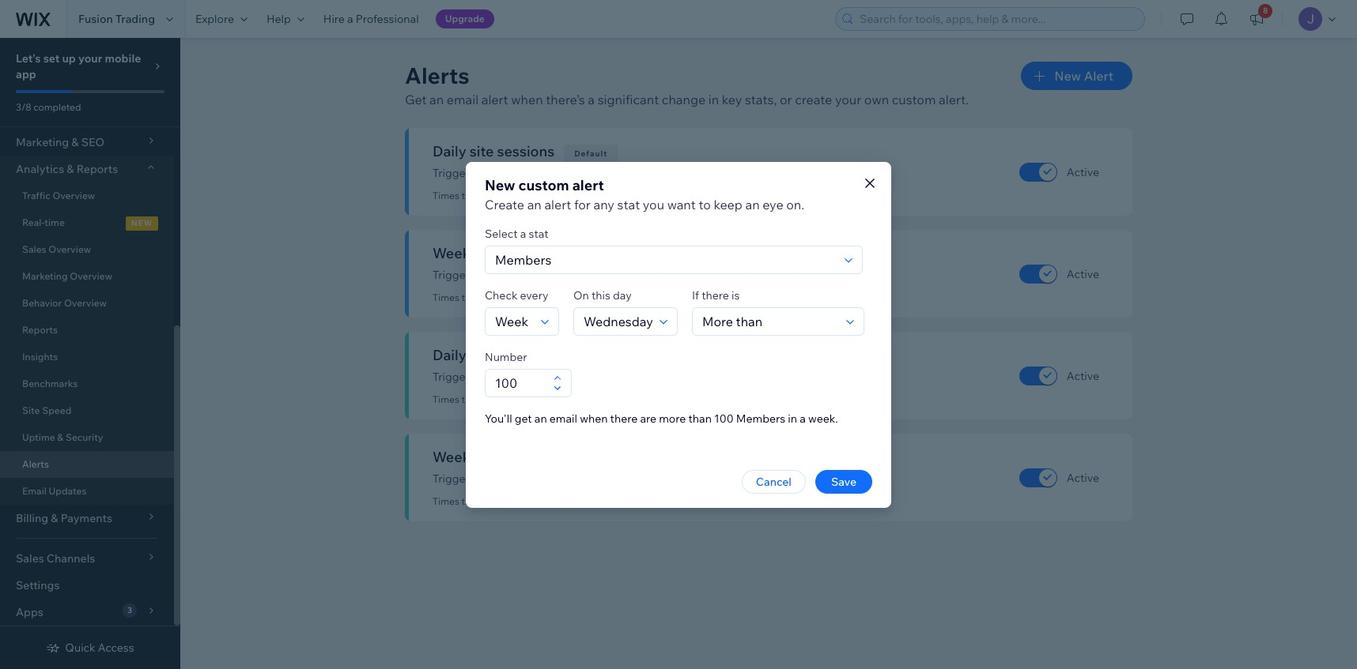 Task type: locate. For each thing, give the bounding box(es) containing it.
insights link
[[0, 344, 174, 371]]

1 horizontal spatial reports
[[76, 162, 118, 176]]

alert.
[[939, 92, 969, 108]]

1 horizontal spatial there
[[702, 288, 729, 303]]

sales.
[[636, 370, 665, 384], [648, 472, 677, 486]]

number
[[485, 350, 527, 364]]

& up traffic overview in the left top of the page
[[67, 162, 74, 176]]

weekly
[[584, 268, 620, 282], [584, 472, 620, 486]]

2 weekly from the top
[[584, 472, 620, 486]]

1 horizontal spatial new
[[1055, 68, 1081, 84]]

new inside "button"
[[1055, 68, 1081, 84]]

times triggered: never triggered up select
[[433, 190, 576, 202]]

to
[[699, 197, 711, 212]]

0 vertical spatial reports
[[76, 162, 118, 176]]

2 triggered from the top
[[535, 292, 576, 304]]

trigger: for weekly site sessions
[[433, 268, 472, 282]]

stat right the any
[[617, 197, 640, 212]]

0 vertical spatial alert
[[481, 92, 508, 108]]

real-time
[[22, 217, 65, 229]]

0 vertical spatial sessions
[[497, 142, 555, 161]]

Select a stat field
[[490, 246, 840, 273]]

hire a professional
[[323, 12, 419, 26]]

1 horizontal spatial custom
[[892, 92, 936, 108]]

sales inside weekly total sales trigger: significant change in weekly total sales.
[[519, 448, 553, 467]]

keep
[[714, 197, 743, 212]]

a right there's
[[588, 92, 595, 108]]

daily for sales
[[584, 370, 608, 384]]

are
[[640, 412, 657, 426]]

speed
[[42, 405, 71, 417]]

1 horizontal spatial alerts
[[405, 62, 470, 89]]

significant right there's
[[598, 92, 659, 108]]

1 vertical spatial there
[[610, 412, 638, 426]]

1 vertical spatial weekly
[[433, 448, 482, 467]]

time
[[45, 217, 65, 229]]

triggered: up you'll
[[462, 394, 506, 406]]

& inside "link"
[[57, 432, 63, 444]]

0 horizontal spatial &
[[57, 432, 63, 444]]

2 active from the top
[[1067, 267, 1099, 281]]

alerts inside 'alerts' link
[[22, 459, 49, 471]]

reports up insights
[[22, 324, 58, 336]]

0 vertical spatial there
[[702, 288, 729, 303]]

overview inside 'link'
[[70, 271, 112, 282]]

weekly for weekly total sales trigger: significant change in weekly total sales.
[[433, 448, 482, 467]]

triggered for weekly site sessions
[[535, 292, 576, 304]]

there right if
[[702, 288, 729, 303]]

site up day
[[622, 268, 641, 282]]

your right up
[[78, 51, 102, 66]]

overview for behavior overview
[[64, 297, 107, 309]]

new
[[1055, 68, 1081, 84], [485, 176, 515, 194]]

times triggered: never triggered
[[433, 190, 576, 202], [433, 292, 576, 304], [433, 394, 576, 406], [433, 496, 576, 508]]

alert up for
[[572, 176, 604, 194]]

change down get
[[531, 472, 569, 486]]

a left week.
[[800, 412, 806, 426]]

sales
[[22, 244, 46, 255]]

total
[[470, 346, 500, 365], [611, 370, 634, 384], [485, 448, 516, 467], [622, 472, 646, 486]]

triggered down trigger: significant change in daily total sales. on the left bottom of the page
[[535, 394, 576, 406]]

sessions up trigger: significant change in weekly site sessions.
[[513, 244, 570, 263]]

sessions. for weekly site sessions
[[643, 268, 690, 282]]

0 vertical spatial weekly
[[584, 268, 620, 282]]

sessions.
[[632, 166, 678, 180], [643, 268, 690, 282]]

Check every field
[[490, 308, 536, 335]]

1 vertical spatial sessions
[[513, 244, 570, 263]]

change left "key"
[[662, 92, 706, 108]]

new up create
[[485, 176, 515, 194]]

day
[[613, 288, 632, 303]]

overview down sales overview link
[[70, 271, 112, 282]]

0 horizontal spatial reports
[[22, 324, 58, 336]]

2 times from the top
[[433, 292, 459, 304]]

custom inside the "new custom alert create an alert for any stat you want to keep an eye on."
[[519, 176, 569, 194]]

new inside the "new custom alert create an alert for any stat you want to keep an eye on."
[[485, 176, 515, 194]]

reports up traffic overview link
[[76, 162, 118, 176]]

if there is
[[692, 288, 740, 303]]

analytics & reports button
[[0, 156, 174, 183]]

triggered
[[535, 190, 576, 202], [535, 292, 576, 304], [535, 394, 576, 406], [535, 496, 576, 508]]

a
[[347, 12, 353, 26], [588, 92, 595, 108], [520, 227, 526, 241], [800, 412, 806, 426]]

hire a professional link
[[314, 0, 428, 38]]

site down select
[[485, 244, 510, 263]]

1 vertical spatial custom
[[519, 176, 569, 194]]

daily
[[584, 166, 608, 180], [584, 370, 608, 384]]

sales. down you'll get an email when there are more than 100 members in a week.
[[648, 472, 677, 486]]

0 horizontal spatial new
[[485, 176, 515, 194]]

3 never from the top
[[508, 394, 533, 406]]

times
[[433, 190, 459, 202], [433, 292, 459, 304], [433, 394, 459, 406], [433, 496, 459, 508]]

1 vertical spatial daily
[[433, 346, 466, 365]]

email updates
[[22, 486, 87, 498]]

an right create
[[527, 197, 542, 212]]

triggered:
[[462, 190, 506, 202], [462, 292, 506, 304], [462, 394, 506, 406], [462, 496, 506, 508]]

1 weekly from the top
[[433, 244, 482, 263]]

0 vertical spatial sessions.
[[632, 166, 678, 180]]

1 times from the top
[[433, 190, 459, 202]]

sales down get
[[519, 448, 553, 467]]

1 vertical spatial when
[[580, 412, 608, 426]]

2 horizontal spatial alert
[[572, 176, 604, 194]]

1 vertical spatial stat
[[529, 227, 549, 241]]

significant
[[598, 92, 659, 108], [475, 166, 529, 180], [475, 268, 529, 282], [475, 370, 529, 384], [475, 472, 529, 486]]

1 horizontal spatial email
[[550, 412, 577, 426]]

1 vertical spatial new
[[485, 176, 515, 194]]

sales. up are
[[636, 370, 665, 384]]

marketing overview link
[[0, 263, 174, 290]]

significant down daily site sessions
[[475, 166, 529, 180]]

trigger:
[[433, 166, 472, 180], [433, 268, 472, 282], [433, 370, 472, 384], [433, 472, 472, 486]]

new custom alert create an alert for any stat you want to keep an eye on.
[[485, 176, 805, 212]]

uptime
[[22, 432, 55, 444]]

triggered: up select
[[462, 190, 506, 202]]

want
[[667, 197, 696, 212]]

4 active from the top
[[1067, 471, 1099, 485]]

get
[[515, 412, 532, 426]]

0 vertical spatial your
[[78, 51, 102, 66]]

1 times triggered: never triggered from the top
[[433, 190, 576, 202]]

on.
[[786, 197, 805, 212]]

sales up number text field
[[504, 346, 538, 365]]

0 horizontal spatial when
[[511, 92, 543, 108]]

reports inside "popup button"
[[76, 162, 118, 176]]

0 vertical spatial sales
[[504, 346, 538, 365]]

email for you'll
[[550, 412, 577, 426]]

1 triggered from the top
[[535, 190, 576, 202]]

& inside "popup button"
[[67, 162, 74, 176]]

3 active from the top
[[1067, 369, 1099, 383]]

triggered down weekly total sales trigger: significant change in weekly total sales.
[[535, 496, 576, 508]]

times triggered: never triggered up check every field
[[433, 292, 576, 304]]

3 trigger: from the top
[[433, 370, 472, 384]]

active for weekly site sessions
[[1067, 267, 1099, 281]]

3 triggered from the top
[[535, 394, 576, 406]]

when left there's
[[511, 92, 543, 108]]

trigger: for daily total sales
[[433, 370, 472, 384]]

0 vertical spatial &
[[67, 162, 74, 176]]

1 vertical spatial sales.
[[648, 472, 677, 486]]

than
[[689, 412, 712, 426]]

1 vertical spatial alerts
[[22, 459, 49, 471]]

0 horizontal spatial stat
[[529, 227, 549, 241]]

alert
[[481, 92, 508, 108], [572, 176, 604, 194], [544, 197, 571, 212]]

never down weekly total sales trigger: significant change in weekly total sales.
[[508, 496, 533, 508]]

triggered for daily site sessions
[[535, 190, 576, 202]]

1 vertical spatial reports
[[22, 324, 58, 336]]

custom right own
[[892, 92, 936, 108]]

alert up daily site sessions
[[481, 92, 508, 108]]

when
[[511, 92, 543, 108], [580, 412, 608, 426]]

new left alert
[[1055, 68, 1081, 84]]

triggered down trigger: significant change in daily site sessions.
[[535, 190, 576, 202]]

security
[[66, 432, 103, 444]]

overview up marketing overview
[[48, 244, 91, 255]]

0 horizontal spatial there
[[610, 412, 638, 426]]

0 vertical spatial stat
[[617, 197, 640, 212]]

3 times triggered: never triggered from the top
[[433, 394, 576, 406]]

times for daily site sessions
[[433, 190, 459, 202]]

trigger: for daily site sessions
[[433, 166, 472, 180]]

1 active from the top
[[1067, 165, 1099, 179]]

triggered: down weekly total sales trigger: significant change in weekly total sales.
[[462, 496, 506, 508]]

alerts inside alerts get an email alert when there's a significant change in key stats, or create your own custom alert.
[[405, 62, 470, 89]]

overview down analytics & reports
[[53, 190, 95, 202]]

1 vertical spatial your
[[835, 92, 862, 108]]

2 triggered: from the top
[[462, 292, 506, 304]]

On this day field
[[579, 308, 655, 335]]

2 trigger: from the top
[[433, 268, 472, 282]]

0 horizontal spatial your
[[78, 51, 102, 66]]

active
[[1067, 165, 1099, 179], [1067, 267, 1099, 281], [1067, 369, 1099, 383], [1067, 471, 1099, 485]]

email updates link
[[0, 479, 174, 505]]

change for daily site sessions
[[531, 166, 569, 180]]

weekly total sales trigger: significant change in weekly total sales.
[[433, 448, 677, 486]]

week.
[[808, 412, 838, 426]]

weekly for weekly site sessions
[[433, 244, 482, 263]]

1 horizontal spatial &
[[67, 162, 74, 176]]

1 vertical spatial daily
[[584, 370, 608, 384]]

0 horizontal spatial alerts
[[22, 459, 49, 471]]

overview down marketing overview 'link'
[[64, 297, 107, 309]]

0 vertical spatial when
[[511, 92, 543, 108]]

default up trigger: significant change in daily site sessions.
[[574, 149, 608, 159]]

1 vertical spatial sales
[[519, 448, 553, 467]]

significant up check
[[475, 268, 529, 282]]

marketing overview
[[22, 271, 112, 282]]

1 horizontal spatial alert
[[544, 197, 571, 212]]

1 vertical spatial weekly
[[584, 472, 620, 486]]

3/8 completed
[[16, 101, 81, 113]]

triggered: for weekly site sessions
[[462, 292, 506, 304]]

total down "on this day" field
[[611, 370, 634, 384]]

weekly inside weekly total sales trigger: significant change in weekly total sales.
[[584, 472, 620, 486]]

create
[[795, 92, 832, 108]]

professional
[[356, 12, 419, 26]]

in inside alerts get an email alert when there's a significant change in key stats, or create your own custom alert.
[[709, 92, 719, 108]]

1 vertical spatial &
[[57, 432, 63, 444]]

0 vertical spatial custom
[[892, 92, 936, 108]]

traffic
[[22, 190, 50, 202]]

1 daily from the top
[[584, 166, 608, 180]]

on this day
[[573, 288, 632, 303]]

times triggered: never triggered down weekly total sales trigger: significant change in weekly total sales.
[[433, 496, 576, 508]]

never for daily total sales
[[508, 394, 533, 406]]

in
[[709, 92, 719, 108], [572, 166, 581, 180], [572, 268, 581, 282], [572, 370, 581, 384], [788, 412, 797, 426], [572, 472, 581, 486]]

daily
[[433, 142, 466, 161], [433, 346, 466, 365]]

triggered: up check every field
[[462, 292, 506, 304]]

1 trigger: from the top
[[433, 166, 472, 180]]

change up get
[[531, 370, 569, 384]]

custom up create
[[519, 176, 569, 194]]

0 vertical spatial default
[[574, 149, 608, 159]]

triggered: for daily total sales
[[462, 394, 506, 406]]

2 never from the top
[[508, 292, 533, 304]]

change down daily site sessions
[[531, 166, 569, 180]]

check
[[485, 288, 518, 303]]

0 vertical spatial alerts
[[405, 62, 470, 89]]

stat right select
[[529, 227, 549, 241]]

0 vertical spatial email
[[447, 92, 479, 108]]

change inside alerts get an email alert when there's a significant change in key stats, or create your own custom alert.
[[662, 92, 706, 108]]

1 never from the top
[[508, 190, 533, 202]]

explore
[[195, 12, 234, 26]]

sessions up trigger: significant change in daily site sessions.
[[497, 142, 555, 161]]

or
[[780, 92, 792, 108]]

an right 'get'
[[430, 92, 444, 108]]

1 vertical spatial sessions.
[[643, 268, 690, 282]]

1 triggered: from the top
[[462, 190, 506, 202]]

new
[[131, 218, 153, 229]]

If there is field
[[698, 308, 842, 335]]

overview
[[53, 190, 95, 202], [48, 244, 91, 255], [70, 271, 112, 282], [64, 297, 107, 309]]

email right get
[[550, 412, 577, 426]]

overview for sales overview
[[48, 244, 91, 255]]

default up on this day
[[590, 251, 623, 261]]

alerts
[[405, 62, 470, 89], [22, 459, 49, 471]]

daily for sessions
[[584, 166, 608, 180]]

2 weekly from the top
[[433, 448, 482, 467]]

there left are
[[610, 412, 638, 426]]

weekly
[[433, 244, 482, 263], [433, 448, 482, 467]]

1 horizontal spatial your
[[835, 92, 862, 108]]

an inside alerts get an email alert when there's a significant change in key stats, or create your own custom alert.
[[430, 92, 444, 108]]

daily down "on this day" field
[[584, 370, 608, 384]]

trigger: inside weekly total sales trigger: significant change in weekly total sales.
[[433, 472, 472, 486]]

3 triggered: from the top
[[462, 394, 506, 406]]

significant down you'll
[[475, 472, 529, 486]]

4 trigger: from the top
[[433, 472, 472, 486]]

stat
[[617, 197, 640, 212], [529, 227, 549, 241]]

email
[[22, 486, 47, 498]]

your inside let's set up your mobile app
[[78, 51, 102, 66]]

never up get
[[508, 394, 533, 406]]

email right 'get'
[[447, 92, 479, 108]]

0 horizontal spatial email
[[447, 92, 479, 108]]

0 vertical spatial daily
[[584, 166, 608, 180]]

0 vertical spatial new
[[1055, 68, 1081, 84]]

0 horizontal spatial custom
[[519, 176, 569, 194]]

active for daily site sessions
[[1067, 165, 1099, 179]]

1 vertical spatial default
[[590, 251, 623, 261]]

1 horizontal spatial when
[[580, 412, 608, 426]]

triggered down trigger: significant change in weekly site sessions.
[[535, 292, 576, 304]]

2 daily from the top
[[584, 370, 608, 384]]

weekly site sessions
[[433, 244, 570, 263]]

sales overview
[[22, 244, 91, 255]]

email inside alerts get an email alert when there's a significant change in key stats, or create your own custom alert.
[[447, 92, 479, 108]]

email
[[447, 92, 479, 108], [550, 412, 577, 426]]

0 horizontal spatial alert
[[481, 92, 508, 108]]

your left own
[[835, 92, 862, 108]]

site speed link
[[0, 398, 174, 425]]

times triggered: never triggered up you'll
[[433, 394, 576, 406]]

when left are
[[580, 412, 608, 426]]

alerts up 'get'
[[405, 62, 470, 89]]

alerts for alerts
[[22, 459, 49, 471]]

daily up the any
[[584, 166, 608, 180]]

1 vertical spatial email
[[550, 412, 577, 426]]

check every
[[485, 288, 549, 303]]

new for alert
[[1055, 68, 1081, 84]]

never up the select a stat
[[508, 190, 533, 202]]

8
[[1263, 6, 1268, 16]]

your inside alerts get an email alert when there's a significant change in key stats, or create your own custom alert.
[[835, 92, 862, 108]]

2 times triggered: never triggered from the top
[[433, 292, 576, 304]]

alert left for
[[544, 197, 571, 212]]

help button
[[257, 0, 314, 38]]

change
[[662, 92, 706, 108], [531, 166, 569, 180], [531, 268, 569, 282], [531, 370, 569, 384], [531, 472, 569, 486]]

0 vertical spatial weekly
[[433, 244, 482, 263]]

sessions. for daily site sessions
[[632, 166, 678, 180]]

0 vertical spatial daily
[[433, 142, 466, 161]]

change up every
[[531, 268, 569, 282]]

an left eye at top right
[[745, 197, 760, 212]]

change for weekly site sessions
[[531, 268, 569, 282]]

times triggered: never triggered for weekly site sessions
[[433, 292, 576, 304]]

uptime & security
[[22, 432, 103, 444]]

3 times from the top
[[433, 394, 459, 406]]

4 never from the top
[[508, 496, 533, 508]]

4 times triggered: never triggered from the top
[[433, 496, 576, 508]]

1 horizontal spatial stat
[[617, 197, 640, 212]]

alerts up "email" on the left
[[22, 459, 49, 471]]

times for weekly site sessions
[[433, 292, 459, 304]]

1 daily from the top
[[433, 142, 466, 161]]

& right uptime on the bottom left
[[57, 432, 63, 444]]

significant down number
[[475, 370, 529, 384]]

never up check every field
[[508, 292, 533, 304]]

weekly inside weekly total sales trigger: significant change in weekly total sales.
[[433, 448, 482, 467]]

behavior
[[22, 297, 62, 309]]

trigger: significant change in daily total sales.
[[433, 370, 665, 384]]

2 daily from the top
[[433, 346, 466, 365]]



Task type: describe. For each thing, give the bounding box(es) containing it.
up
[[62, 51, 76, 66]]

analytics
[[16, 162, 64, 176]]

upgrade
[[445, 13, 485, 25]]

sales for daily
[[504, 346, 538, 365]]

when inside alerts get an email alert when there's a significant change in key stats, or create your own custom alert.
[[511, 92, 543, 108]]

daily total sales
[[433, 346, 538, 365]]

never for daily site sessions
[[508, 190, 533, 202]]

alert inside alerts get an email alert when there's a significant change in key stats, or create your own custom alert.
[[481, 92, 508, 108]]

help
[[267, 12, 291, 26]]

& for analytics
[[67, 162, 74, 176]]

4 times from the top
[[433, 496, 459, 508]]

active for daily total sales
[[1067, 369, 1099, 383]]

select
[[485, 227, 518, 241]]

in inside weekly total sales trigger: significant change in weekly total sales.
[[572, 472, 581, 486]]

save
[[831, 475, 857, 489]]

marketing
[[22, 271, 68, 282]]

settings
[[16, 579, 60, 593]]

overview for marketing overview
[[70, 271, 112, 282]]

total down you'll
[[485, 448, 516, 467]]

reports link
[[0, 317, 174, 344]]

members
[[736, 412, 786, 426]]

significant for daily total sales
[[475, 370, 529, 384]]

4 triggered from the top
[[535, 496, 576, 508]]

times triggered: never triggered for daily site sessions
[[433, 190, 576, 202]]

significant inside weekly total sales trigger: significant change in weekly total sales.
[[475, 472, 529, 486]]

behavior overview link
[[0, 290, 174, 317]]

settings link
[[0, 573, 174, 600]]

1 vertical spatial alert
[[572, 176, 604, 194]]

default for daily site sessions
[[574, 149, 608, 159]]

a right hire
[[347, 12, 353, 26]]

times triggered: never triggered for daily total sales
[[433, 394, 576, 406]]

change inside weekly total sales trigger: significant change in weekly total sales.
[[531, 472, 569, 486]]

1 weekly from the top
[[584, 268, 620, 282]]

email for alerts
[[447, 92, 479, 108]]

sales for weekly
[[519, 448, 553, 467]]

uptime & security link
[[0, 425, 174, 452]]

traffic overview
[[22, 190, 95, 202]]

0 vertical spatial sales.
[[636, 370, 665, 384]]

site up create
[[470, 142, 494, 161]]

app
[[16, 67, 36, 81]]

insights
[[22, 351, 58, 363]]

& for uptime
[[57, 432, 63, 444]]

stat inside the "new custom alert create an alert for any stat you want to keep an eye on."
[[617, 197, 640, 212]]

stats,
[[745, 92, 777, 108]]

set
[[43, 51, 60, 66]]

trading
[[115, 12, 155, 26]]

sessions for weekly site sessions
[[513, 244, 570, 263]]

sidebar element
[[0, 0, 180, 670]]

quick
[[65, 641, 95, 656]]

2 vertical spatial alert
[[544, 197, 571, 212]]

total down are
[[622, 472, 646, 486]]

significant for daily site sessions
[[475, 166, 529, 180]]

triggered for daily total sales
[[535, 394, 576, 406]]

if
[[692, 288, 699, 303]]

change for daily total sales
[[531, 370, 569, 384]]

alerts for alerts get an email alert when there's a significant change in key stats, or create your own custom alert.
[[405, 62, 470, 89]]

custom inside alerts get an email alert when there's a significant change in key stats, or create your own custom alert.
[[892, 92, 936, 108]]

quick access
[[65, 641, 134, 656]]

benchmarks link
[[0, 371, 174, 398]]

triggered: for daily site sessions
[[462, 190, 506, 202]]

fusion
[[78, 12, 113, 26]]

cancel button
[[742, 470, 806, 494]]

let's
[[16, 51, 41, 66]]

updates
[[49, 486, 87, 498]]

total down check every field
[[470, 346, 500, 365]]

upgrade button
[[436, 9, 494, 28]]

a inside alerts get an email alert when there's a significant change in key stats, or create your own custom alert.
[[588, 92, 595, 108]]

access
[[98, 641, 134, 656]]

Search for tools, apps, help & more... field
[[855, 8, 1140, 30]]

new alert button
[[1021, 62, 1133, 90]]

fusion trading
[[78, 12, 155, 26]]

alert
[[1084, 68, 1114, 84]]

sales overview link
[[0, 237, 174, 263]]

overview for traffic overview
[[53, 190, 95, 202]]

eye
[[763, 197, 784, 212]]

new alert
[[1055, 68, 1114, 84]]

trigger: significant change in weekly site sessions.
[[433, 268, 690, 282]]

get
[[405, 92, 427, 108]]

a right select
[[520, 227, 526, 241]]

real-
[[22, 217, 45, 229]]

save button
[[815, 470, 872, 494]]

create
[[485, 197, 524, 212]]

4 triggered: from the top
[[462, 496, 506, 508]]

cancel
[[756, 475, 792, 489]]

mobile
[[105, 51, 141, 66]]

key
[[722, 92, 742, 108]]

default for weekly site sessions
[[590, 251, 623, 261]]

100
[[714, 412, 734, 426]]

hire
[[323, 12, 345, 26]]

site
[[22, 405, 40, 417]]

times for daily total sales
[[433, 394, 459, 406]]

behavior overview
[[22, 297, 107, 309]]

you'll get an email when there are more than 100 members in a week.
[[485, 412, 838, 426]]

8 button
[[1239, 0, 1274, 38]]

alerts link
[[0, 452, 174, 479]]

significant inside alerts get an email alert when there's a significant change in key stats, or create your own custom alert.
[[598, 92, 659, 108]]

an right get
[[535, 412, 547, 426]]

never for weekly site sessions
[[508, 292, 533, 304]]

alerts get an email alert when there's a significant change in key stats, or create your own custom alert.
[[405, 62, 969, 108]]

sales. inside weekly total sales trigger: significant change in weekly total sales.
[[648, 472, 677, 486]]

more
[[659, 412, 686, 426]]

Number text field
[[490, 370, 549, 397]]

any
[[594, 197, 615, 212]]

completed
[[33, 101, 81, 113]]

new for custom
[[485, 176, 515, 194]]

daily for daily site sessions
[[433, 142, 466, 161]]

quick access button
[[46, 641, 134, 656]]

is
[[732, 288, 740, 303]]

let's set up your mobile app
[[16, 51, 141, 81]]

own
[[864, 92, 889, 108]]

for
[[574, 197, 591, 212]]

site speed
[[22, 405, 71, 417]]

trigger: significant change in daily site sessions.
[[433, 166, 678, 180]]

you'll
[[485, 412, 512, 426]]

every
[[520, 288, 549, 303]]

sessions for daily site sessions
[[497, 142, 555, 161]]

significant for weekly site sessions
[[475, 268, 529, 282]]

you
[[643, 197, 665, 212]]

site up the any
[[611, 166, 629, 180]]

daily for daily total sales
[[433, 346, 466, 365]]

analytics & reports
[[16, 162, 118, 176]]

select a stat
[[485, 227, 549, 241]]



Task type: vqa. For each thing, say whether or not it's contained in the screenshot.
every
yes



